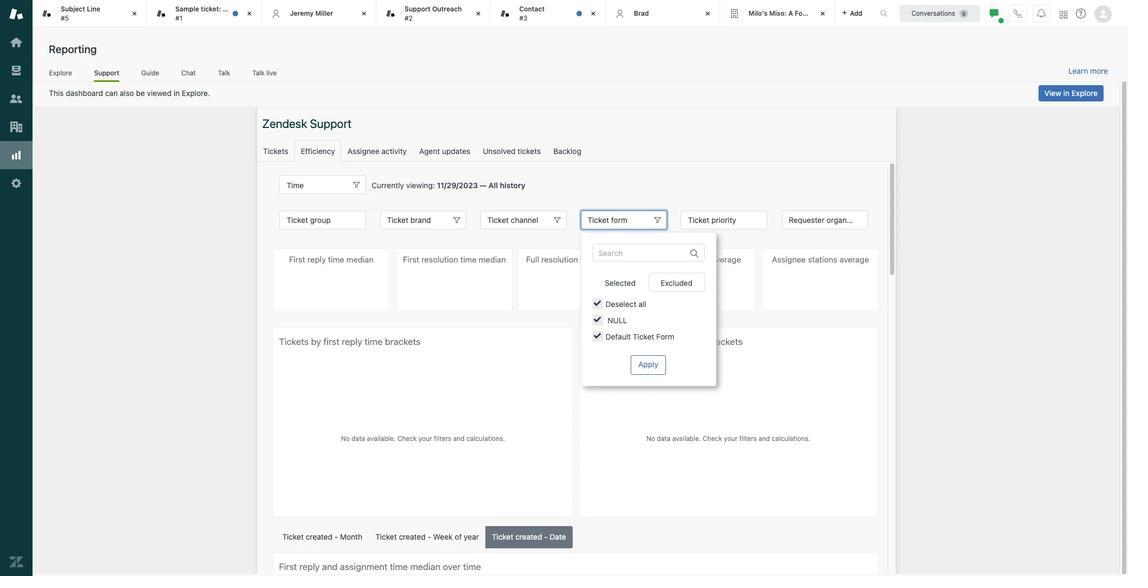 Task type: vqa. For each thing, say whether or not it's contained in the screenshot.
Close icon inside Jeremy Miller tab
yes



Task type: locate. For each thing, give the bounding box(es) containing it.
close image right line
[[129, 8, 140, 19]]

explore up this
[[49, 69, 72, 77]]

zendesk products image
[[1060, 11, 1067, 18]]

3 close image from the left
[[702, 8, 713, 19]]

live
[[266, 69, 277, 77]]

reporting
[[49, 43, 97, 55]]

close image inside brad tab
[[702, 8, 713, 19]]

#2
[[405, 14, 413, 22]]

talk left live
[[252, 69, 265, 77]]

guide
[[141, 69, 159, 77]]

1 horizontal spatial explore
[[1072, 88, 1098, 98]]

2 horizontal spatial close image
[[702, 8, 713, 19]]

button displays agent's chat status as online. image
[[990, 9, 999, 18]]

outreach
[[432, 5, 462, 13]]

explore inside button
[[1072, 88, 1098, 98]]

close image
[[129, 8, 140, 19], [244, 8, 255, 19], [702, 8, 713, 19]]

close image right outreach
[[473, 8, 484, 19]]

0 vertical spatial explore
[[49, 69, 72, 77]]

learn more
[[1068, 66, 1108, 75]]

chat link
[[181, 69, 196, 80]]

1 vertical spatial explore
[[1072, 88, 1098, 98]]

1 tab from the left
[[33, 0, 147, 27]]

in
[[174, 88, 180, 98], [1063, 88, 1070, 98]]

support inside support outreach #2
[[405, 5, 430, 13]]

explore down learn more link
[[1072, 88, 1098, 98]]

1 horizontal spatial talk
[[252, 69, 265, 77]]

1 horizontal spatial in
[[1063, 88, 1070, 98]]

viewed
[[147, 88, 172, 98]]

milo's miso: a foodlez subsidiary
[[749, 9, 856, 17]]

talk
[[218, 69, 230, 77], [252, 69, 265, 77]]

4 tab from the left
[[491, 0, 606, 27]]

jeremy miller
[[290, 9, 333, 17]]

support for support outreach #2
[[405, 5, 430, 13]]

4 close image from the left
[[817, 8, 828, 19]]

#1
[[175, 14, 183, 22]]

1 talk from the left
[[218, 69, 230, 77]]

2 talk from the left
[[252, 69, 265, 77]]

support for support
[[94, 69, 119, 77]]

tab
[[33, 0, 147, 27], [147, 0, 271, 27], [376, 0, 491, 27], [491, 0, 606, 27]]

close image
[[359, 8, 369, 19], [473, 8, 484, 19], [588, 8, 599, 19], [817, 8, 828, 19]]

3 close image from the left
[[588, 8, 599, 19]]

2 close image from the left
[[473, 8, 484, 19]]

explore
[[49, 69, 72, 77], [1072, 88, 1098, 98]]

0 horizontal spatial in
[[174, 88, 180, 98]]

1 in from the left
[[174, 88, 180, 98]]

2 in from the left
[[1063, 88, 1070, 98]]

in right the view
[[1063, 88, 1070, 98]]

support
[[405, 5, 430, 13], [94, 69, 119, 77]]

ticket
[[253, 5, 271, 13]]

conversations button
[[900, 5, 980, 22]]

close image left the milo's
[[702, 8, 713, 19]]

close image inside milo's miso: a foodlez subsidiary tab
[[817, 8, 828, 19]]

add
[[850, 9, 862, 17]]

support up #2
[[405, 5, 430, 13]]

1 vertical spatial support
[[94, 69, 119, 77]]

more
[[1090, 66, 1108, 75]]

close image left brad in the top right of the page
[[588, 8, 599, 19]]

zendesk support image
[[9, 7, 23, 21]]

close image right meet
[[244, 8, 255, 19]]

0 horizontal spatial support
[[94, 69, 119, 77]]

1 horizontal spatial support
[[405, 5, 430, 13]]

this
[[49, 88, 64, 98]]

1 horizontal spatial close image
[[244, 8, 255, 19]]

milo's
[[749, 9, 768, 17]]

brad
[[634, 9, 649, 17]]

in right "viewed"
[[174, 88, 180, 98]]

talk inside 'link'
[[252, 69, 265, 77]]

support up can
[[94, 69, 119, 77]]

a
[[788, 9, 793, 17]]

chat
[[181, 69, 196, 77]]

0 vertical spatial support
[[405, 5, 430, 13]]

1 close image from the left
[[359, 8, 369, 19]]

close image right miller
[[359, 8, 369, 19]]

also
[[120, 88, 134, 98]]

explore.
[[182, 88, 210, 98]]

get help image
[[1076, 9, 1086, 18]]

close image left 'add' popup button
[[817, 8, 828, 19]]

talk right chat
[[218, 69, 230, 77]]

contact #3
[[519, 5, 545, 22]]

3 tab from the left
[[376, 0, 491, 27]]

talk live
[[252, 69, 277, 77]]

0 horizontal spatial talk
[[218, 69, 230, 77]]

close image inside 'jeremy miller' tab
[[359, 8, 369, 19]]

support outreach #2
[[405, 5, 462, 22]]

line
[[87, 5, 100, 13]]

2 tab from the left
[[147, 0, 271, 27]]

subject line #5
[[61, 5, 100, 22]]

#3
[[519, 14, 527, 22]]

0 horizontal spatial close image
[[129, 8, 140, 19]]



Task type: describe. For each thing, give the bounding box(es) containing it.
in inside button
[[1063, 88, 1070, 98]]

#5
[[61, 14, 69, 22]]

brad tab
[[606, 0, 720, 27]]

miso:
[[769, 9, 787, 17]]

views image
[[9, 63, 23, 78]]

2 close image from the left
[[244, 8, 255, 19]]

reporting image
[[9, 148, 23, 162]]

learn more link
[[1068, 66, 1108, 76]]

learn
[[1068, 66, 1088, 75]]

0 horizontal spatial explore
[[49, 69, 72, 77]]

jeremy miller tab
[[262, 0, 376, 27]]

talk live link
[[252, 69, 277, 80]]

dashboard
[[66, 88, 103, 98]]

talk for talk
[[218, 69, 230, 77]]

can
[[105, 88, 118, 98]]

get started image
[[9, 35, 23, 49]]

view
[[1045, 88, 1061, 98]]

customers image
[[9, 92, 23, 106]]

explore link
[[49, 69, 72, 80]]

miller
[[315, 9, 333, 17]]

view in explore button
[[1039, 85, 1104, 101]]

jeremy
[[290, 9, 314, 17]]

tab containing sample ticket: meet the ticket
[[147, 0, 271, 27]]

close image for milo's miso: a foodlez subsidiary tab
[[817, 8, 828, 19]]

this dashboard can also be viewed in explore.
[[49, 88, 210, 98]]

conversations
[[912, 9, 955, 17]]

the
[[241, 5, 251, 13]]

close image for tab containing support outreach
[[473, 8, 484, 19]]

be
[[136, 88, 145, 98]]

subsidiary
[[822, 9, 856, 17]]

meet
[[223, 5, 239, 13]]

main element
[[0, 0, 33, 576]]

tab containing support outreach
[[376, 0, 491, 27]]

tab containing subject line
[[33, 0, 147, 27]]

guide link
[[141, 69, 159, 80]]

tab containing contact
[[491, 0, 606, 27]]

close image for 'jeremy miller' tab
[[359, 8, 369, 19]]

organizations image
[[9, 120, 23, 134]]

view in explore
[[1045, 88, 1098, 98]]

subject
[[61, 5, 85, 13]]

contact
[[519, 5, 545, 13]]

ticket:
[[201, 5, 221, 13]]

talk link
[[218, 69, 230, 80]]

notifications image
[[1037, 9, 1046, 18]]

add button
[[835, 0, 869, 27]]

sample
[[175, 5, 199, 13]]

sample ticket: meet the ticket #1
[[175, 5, 271, 22]]

foodlez
[[795, 9, 820, 17]]

tabs tab list
[[33, 0, 869, 27]]

1 close image from the left
[[129, 8, 140, 19]]

talk for talk live
[[252, 69, 265, 77]]

support link
[[94, 69, 119, 82]]

milo's miso: a foodlez subsidiary tab
[[720, 0, 856, 27]]

admin image
[[9, 176, 23, 190]]

zendesk image
[[9, 555, 23, 569]]



